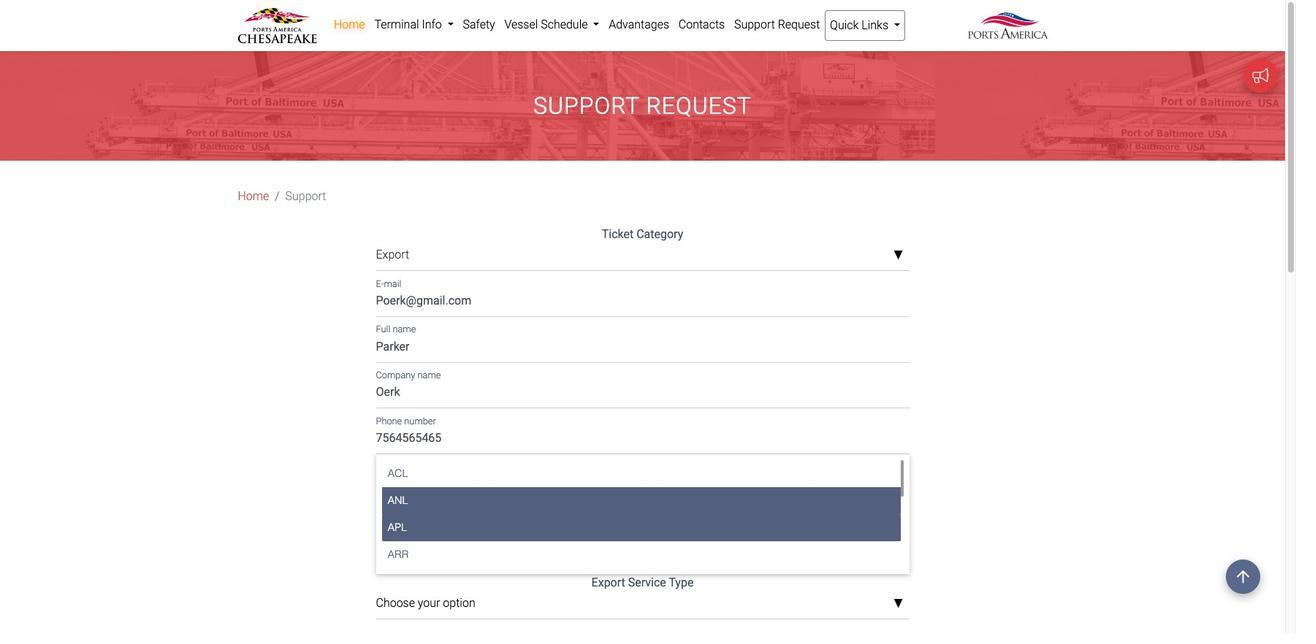 Task type: describe. For each thing, give the bounding box(es) containing it.
type
[[669, 576, 694, 590]]

phone number
[[376, 416, 436, 427]]

contacts link
[[674, 10, 730, 39]]

Company name text field
[[376, 381, 910, 409]]

advantages link
[[604, 10, 674, 39]]

0 vertical spatial support request
[[735, 18, 820, 31]]

home for home link to the left
[[238, 190, 269, 203]]

vessel
[[505, 18, 538, 31]]

ticket category
[[602, 228, 684, 242]]

your
[[418, 597, 440, 611]]

choose
[[376, 597, 415, 611]]

quick links link
[[825, 10, 906, 41]]

mail
[[384, 278, 402, 289]]

number
[[404, 416, 436, 427]]

1 vertical spatial request
[[647, 92, 752, 120]]

company name
[[376, 370, 441, 381]]

export service type
[[592, 576, 694, 590]]

info
[[422, 18, 442, 31]]

contacts
[[679, 18, 725, 31]]

0 vertical spatial anl
[[388, 495, 408, 507]]

safety
[[463, 18, 495, 31]]

terminal info
[[375, 18, 445, 31]]

1 vertical spatial anl
[[376, 540, 398, 554]]

e-
[[376, 278, 384, 289]]

2 horizontal spatial support
[[735, 18, 775, 31]]

0 vertical spatial home link
[[329, 10, 370, 39]]

E-mail email field
[[376, 289, 910, 317]]

company
[[376, 370, 415, 381]]

ticket
[[602, 228, 634, 242]]

option
[[443, 597, 476, 611]]

vessel schedule
[[505, 18, 591, 31]]

arr
[[388, 549, 409, 561]]



Task type: vqa. For each thing, say whether or not it's contained in the screenshot.
enter container numbers
no



Task type: locate. For each thing, give the bounding box(es) containing it.
1 vertical spatial home
[[238, 190, 269, 203]]

export
[[376, 248, 409, 262], [592, 576, 626, 590]]

1 horizontal spatial name
[[418, 370, 441, 381]]

quick
[[830, 18, 859, 32]]

name right company
[[418, 370, 441, 381]]

2 ▼ from the top
[[894, 599, 904, 610]]

vessel schedule link
[[500, 10, 604, 39]]

name
[[393, 324, 416, 335], [418, 370, 441, 381]]

links
[[862, 18, 889, 32]]

advantages
[[609, 18, 670, 31]]

0 vertical spatial name
[[393, 324, 416, 335]]

category
[[637, 228, 684, 242]]

0 horizontal spatial support
[[286, 190, 326, 203]]

apl
[[388, 522, 407, 534]]

0 horizontal spatial export
[[376, 248, 409, 262]]

0 horizontal spatial name
[[393, 324, 416, 335]]

service
[[628, 576, 666, 590]]

support
[[735, 18, 775, 31], [534, 92, 640, 120], [286, 190, 326, 203]]

home for home link to the top
[[334, 18, 365, 31]]

0 horizontal spatial request
[[647, 92, 752, 120]]

home
[[334, 18, 365, 31], [238, 190, 269, 203]]

0 vertical spatial home
[[334, 18, 365, 31]]

full name
[[376, 324, 416, 335]]

1 horizontal spatial home
[[334, 18, 365, 31]]

1 vertical spatial export
[[592, 576, 626, 590]]

e-mail
[[376, 278, 402, 289]]

Phone number text field
[[376, 426, 910, 454]]

export for export service type
[[592, 576, 626, 590]]

1 vertical spatial ▼
[[894, 599, 904, 610]]

name right 'full'
[[393, 324, 416, 335]]

1 horizontal spatial support
[[534, 92, 640, 120]]

support request link
[[730, 10, 825, 39]]

terminal
[[375, 18, 419, 31]]

name for company name
[[418, 370, 441, 381]]

Full name text field
[[376, 335, 910, 363]]

▼ for export
[[894, 250, 904, 262]]

support request
[[735, 18, 820, 31], [534, 92, 752, 120]]

acl
[[388, 468, 408, 480]]

1 vertical spatial support
[[534, 92, 640, 120]]

▼ for choose your option
[[894, 599, 904, 610]]

None text field
[[376, 472, 910, 500]]

1 ▼ from the top
[[894, 250, 904, 262]]

schedule
[[541, 18, 588, 31]]

1 vertical spatial name
[[418, 370, 441, 381]]

export up mail
[[376, 248, 409, 262]]

0 horizontal spatial home link
[[238, 188, 269, 206]]

0 vertical spatial ▼
[[894, 250, 904, 262]]

0 vertical spatial export
[[376, 248, 409, 262]]

1 vertical spatial support request
[[534, 92, 752, 120]]

▼
[[894, 250, 904, 262], [894, 599, 904, 610]]

0 vertical spatial support
[[735, 18, 775, 31]]

full
[[376, 324, 391, 335]]

0 vertical spatial request
[[778, 18, 820, 31]]

safety link
[[458, 10, 500, 39]]

1 horizontal spatial request
[[778, 18, 820, 31]]

anl down apl
[[376, 540, 398, 554]]

1 vertical spatial home link
[[238, 188, 269, 206]]

0 horizontal spatial home
[[238, 190, 269, 203]]

phone
[[376, 416, 402, 427]]

quick links
[[830, 18, 892, 32]]

request
[[778, 18, 820, 31], [647, 92, 752, 120]]

1 horizontal spatial home link
[[329, 10, 370, 39]]

1 horizontal spatial export
[[592, 576, 626, 590]]

2 vertical spatial support
[[286, 190, 326, 203]]

terminal info link
[[370, 10, 458, 39]]

home link
[[329, 10, 370, 39], [238, 188, 269, 206]]

go to top image
[[1227, 560, 1261, 594]]

anl down the acl
[[388, 495, 408, 507]]

export for export
[[376, 248, 409, 262]]

export left the service
[[592, 576, 626, 590]]

choose your option
[[376, 597, 476, 611]]

anl
[[388, 495, 408, 507], [376, 540, 398, 554]]

name for full name
[[393, 324, 416, 335]]



